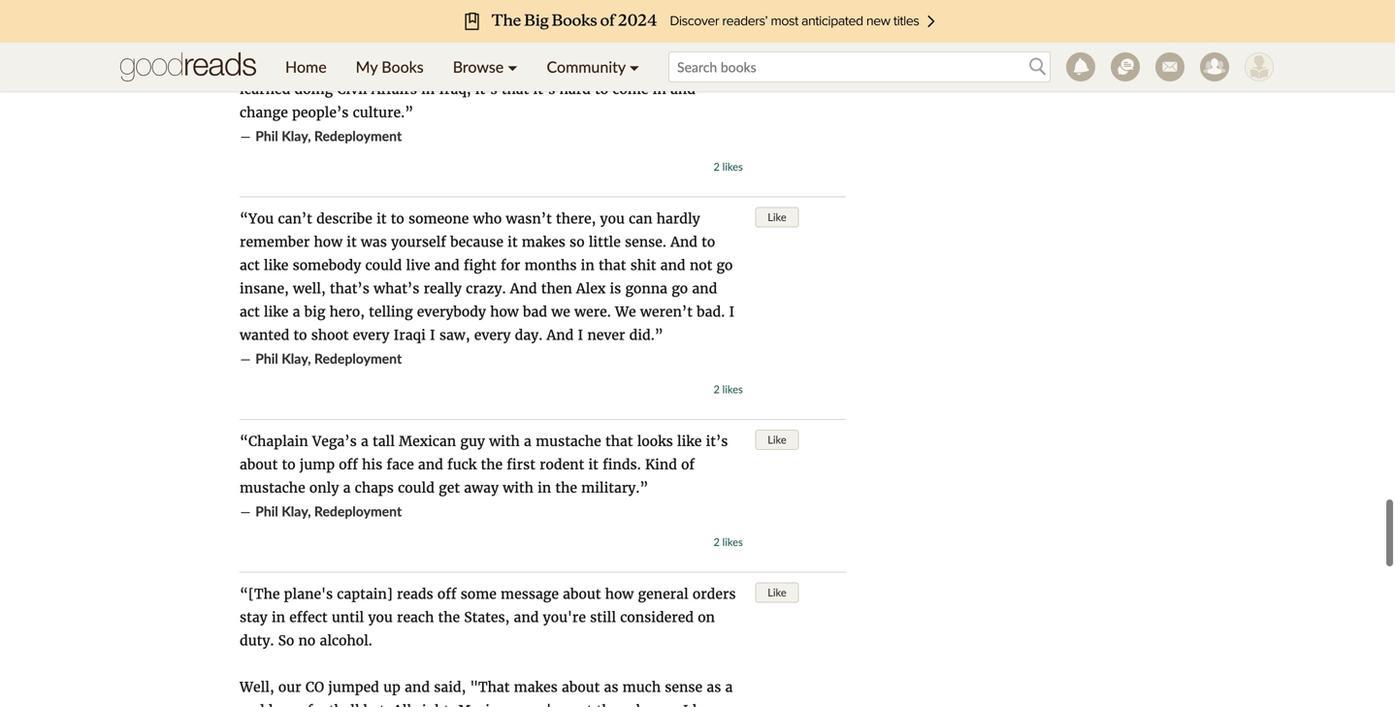 Task type: locate. For each thing, give the bounding box(es) containing it.
0 vertical spatial about
[[240, 456, 278, 473]]

3 likes from the top
[[723, 383, 743, 396]]

phil inside "chaplain vega's a tall mexican guy with a mustache that looks like it's about to jump off his face and fuck the first rodent it finds. kind of mustache only a chaps could get away with in the military." ― phil klay, redeployment
[[255, 503, 278, 520]]

4 2 likes link from the top
[[714, 536, 743, 549]]

i right bad.
[[729, 303, 735, 321]]

1 vertical spatial go
[[672, 280, 688, 297]]

2 likes from the top
[[723, 160, 743, 173]]

and down 'hardly'
[[671, 233, 698, 251]]

"[the plane's captain] reads off some message about how general orders stay in effect until you reach the states, and you're still considered on duty. so no alcohol.
[[240, 586, 736, 650]]

3 2 likes from the top
[[714, 383, 743, 396]]

0 vertical spatial the
[[481, 456, 503, 473]]

0 vertical spatial like
[[768, 211, 787, 224]]

0 horizontal spatial you
[[368, 609, 393, 626]]

for right "late at the left of page
[[278, 57, 297, 75]]

2 redeployment from the top
[[314, 350, 402, 367]]

i down sense
[[683, 702, 689, 707]]

how down 'crazy.'
[[490, 303, 519, 321]]

4 likes from the top
[[723, 536, 743, 549]]

every left day.
[[474, 326, 511, 344]]

1 horizontal spatial go
[[717, 257, 733, 274]]

1 vertical spatial mustache
[[240, 479, 305, 497]]

2 likes for "chaplain vega's a tall mexican guy with a mustache that looks like it's about to jump off his face and fuck the first rodent it finds. kind of mustache only a chaps could get away with in the military."
[[714, 536, 743, 549]]

likes for "chaplain vega's a tall mexican guy with a mustache that looks like it's about to jump off his face and fuck the first rodent it finds. kind of mustache only a chaps could get away with in the military."
[[723, 536, 743, 549]]

▾ for browse ▾
[[508, 57, 518, 76]]

1 vertical spatial how
[[490, 303, 519, 321]]

klay, down only
[[282, 503, 311, 520]]

0 vertical spatial like link
[[755, 207, 799, 228]]

people's
[[292, 104, 349, 121]]

phil down "chaplain
[[255, 503, 278, 520]]

1 vertical spatial makes
[[514, 679, 558, 696]]

insane,
[[240, 280, 289, 297]]

2 vertical spatial how
[[605, 586, 634, 603]]

like for "you can't describe it to someone who wasn't there, you can hardly remember how it was yourself because it makes so little sense. and to act like somebody could live and fight for months in that shit and not go insane, well, that's what's really crazy. and then alex is gonna go and act like a big hero, telling everybody how bad we were. we weren't bad. i wanted to shoot every iraqi i saw, every day. and i never did."
[[768, 211, 787, 224]]

that,"
[[301, 57, 342, 75]]

about inside "[the plane's captain] reads off some message about how general orders stay in effect until you reach the states, and you're still considered on duty. so no alcohol.
[[563, 586, 601, 603]]

got
[[570, 702, 592, 707]]

0 horizontal spatial every
[[353, 326, 389, 344]]

▾ up come
[[630, 57, 639, 76]]

for inside "you can't describe it to someone who wasn't there, you can hardly remember how it was yourself because it makes so little sense. and to act like somebody could live and fight for months in that shit and not go insane, well, that's what's really crazy. and then alex is gonna go and act like a big hero, telling everybody how bad we were. we weren't bad. i wanted to shoot every iraqi i saw, every day. and i never did." ― phil klay, redeployment
[[501, 257, 520, 274]]

Search books text field
[[669, 51, 1051, 82]]

yourself
[[391, 233, 446, 251]]

and
[[670, 81, 696, 98], [434, 257, 460, 274], [660, 257, 686, 274], [692, 280, 717, 297], [418, 456, 443, 473], [514, 609, 539, 626], [405, 679, 430, 696]]

to up not
[[702, 233, 715, 251]]

act down insane,
[[240, 303, 260, 321]]

makes
[[522, 233, 566, 251], [514, 679, 558, 696]]

1 every from the left
[[353, 326, 389, 344]]

2 2 from the top
[[714, 160, 720, 173]]

every down 'telling'
[[353, 326, 389, 344]]

about up you're
[[563, 586, 601, 603]]

3 klay, from the top
[[282, 503, 311, 520]]

redeployment down the "shoot"
[[314, 350, 402, 367]]

states,
[[464, 609, 510, 626]]

0 vertical spatial could
[[365, 257, 402, 274]]

1 vertical spatial and
[[510, 280, 537, 297]]

0 vertical spatial redeployment
[[314, 128, 402, 144]]

first
[[507, 456, 535, 473]]

act up insane,
[[240, 257, 260, 274]]

― down wanted
[[240, 350, 251, 368]]

0 vertical spatial how
[[314, 233, 343, 251]]

community
[[547, 57, 626, 76]]

redeployment inside "chaplain vega's a tall mexican guy with a mustache that looks like it's about to jump off his face and fuck the first rodent it finds. kind of mustache only a chaps could get away with in the military." ― phil klay, redeployment
[[314, 503, 402, 520]]

0 horizontal spatial the
[[438, 609, 460, 626]]

that up the is on the left of the page
[[599, 257, 626, 274]]

0 horizontal spatial ▾
[[508, 57, 518, 76]]

go right not
[[717, 257, 733, 274]]

well, our co jumped up and said, "that makes about as much sense as a goddamn football bat. all right, marines, you've got three hours. i hea
[[240, 679, 733, 707]]

mustache down "chaplain
[[240, 479, 305, 497]]

captain]
[[337, 586, 393, 603]]

to down "chaplain
[[282, 456, 295, 473]]

wanted
[[240, 326, 289, 344]]

that down the "besides,
[[501, 81, 529, 98]]

menu containing home
[[271, 43, 654, 91]]

so
[[570, 233, 585, 251]]

redeployment link down culture."
[[314, 128, 402, 144]]

2 like from the top
[[768, 433, 787, 446]]

2 every from the left
[[474, 326, 511, 344]]

1 horizontal spatial the
[[481, 456, 503, 473]]

― inside "late for that," said major zima. "besides, if there's one thing i've learned doing civil affairs in iraq, it's that it's hard to come in and change people's culture." ― phil klay, redeployment
[[240, 128, 251, 145]]

learned
[[240, 81, 290, 98]]

it
[[377, 210, 387, 228], [347, 233, 357, 251], [508, 233, 518, 251], [588, 456, 599, 473]]

menu
[[271, 43, 654, 91]]

3 redeployment link from the top
[[314, 503, 402, 520]]

1 horizontal spatial off
[[437, 586, 457, 603]]

phil
[[255, 128, 278, 144], [255, 350, 278, 367], [255, 503, 278, 520]]

wasn't
[[506, 210, 552, 228]]

you inside "you can't describe it to someone who wasn't there, you can hardly remember how it was yourself because it makes so little sense. and to act like somebody could live and fight for months in that shit and not go insane, well, that's what's really crazy. and then alex is gonna go and act like a big hero, telling everybody how bad we were. we weren't bad. i wanted to shoot every iraqi i saw, every day. and i never did." ― phil klay, redeployment
[[600, 210, 625, 228]]

1 phil from the top
[[255, 128, 278, 144]]

it's down browse ▾
[[475, 81, 497, 98]]

in up alex
[[581, 257, 595, 274]]

3 like from the top
[[768, 586, 787, 599]]

crazy.
[[466, 280, 506, 297]]

2 ― from the top
[[240, 350, 251, 368]]

and down mexican at the left bottom of page
[[418, 456, 443, 473]]

how up 'somebody'
[[314, 233, 343, 251]]

2 2 likes from the top
[[714, 160, 743, 173]]

iraq,
[[439, 81, 471, 98]]

0 vertical spatial that
[[501, 81, 529, 98]]

3 redeployment from the top
[[314, 503, 402, 520]]

i've
[[668, 57, 694, 75]]

0 vertical spatial off
[[339, 456, 358, 473]]

0 vertical spatial like
[[264, 257, 289, 274]]

still
[[590, 609, 616, 626]]

with down first
[[503, 479, 534, 497]]

like up wanted
[[264, 303, 289, 321]]

there's
[[547, 57, 595, 75]]

the down rodent
[[555, 479, 577, 497]]

about down "chaplain
[[240, 456, 278, 473]]

no
[[298, 632, 316, 650]]

2 redeployment link from the top
[[314, 350, 402, 367]]

1 vertical spatial redeployment link
[[314, 350, 402, 367]]

▾ for community ▾
[[630, 57, 639, 76]]

the up away
[[481, 456, 503, 473]]

makes up months
[[522, 233, 566, 251]]

culture."
[[353, 104, 414, 121]]

could inside "you can't describe it to someone who wasn't there, you can hardly remember how it was yourself because it makes so little sense. and to act like somebody could live and fight for months in that shit and not go insane, well, that's what's really crazy. and then alex is gonna go and act like a big hero, telling everybody how bad we were. we weren't bad. i wanted to shoot every iraqi i saw, every day. and i never did." ― phil klay, redeployment
[[365, 257, 402, 274]]

3 2 likes link from the top
[[714, 383, 743, 396]]

a right sense
[[725, 679, 733, 696]]

because
[[450, 233, 503, 251]]

2 likes
[[714, 7, 743, 20], [714, 160, 743, 173], [714, 383, 743, 396], [714, 536, 743, 549]]

it left finds.
[[588, 456, 599, 473]]

2 for "you can't describe it to someone who wasn't there, you can hardly remember how it was yourself because it makes so little sense. and to act like somebody could live and fight for months in that shit and not go insane, well, that's what's really crazy. and then alex is gonna go and act like a big hero, telling everybody how bad we were. we weren't bad. i wanted to shoot every iraqi i saw, every day. and i never did."
[[714, 383, 720, 396]]

2 horizontal spatial it's
[[706, 433, 728, 450]]

1 vertical spatial about
[[563, 586, 601, 603]]

3 ― from the top
[[240, 503, 251, 521]]

well,
[[293, 280, 326, 297]]

phil inside "late for that," said major zima. "besides, if there's one thing i've learned doing civil affairs in iraq, it's that it's hard to come in and change people's culture." ― phil klay, redeployment
[[255, 128, 278, 144]]

friend requests image
[[1200, 52, 1229, 82]]

you up little
[[600, 210, 625, 228]]

0 vertical spatial phil
[[255, 128, 278, 144]]

and down message
[[514, 609, 539, 626]]

1 2 likes from the top
[[714, 7, 743, 20]]

about up got
[[562, 679, 600, 696]]

3 2 from the top
[[714, 383, 720, 396]]

2 vertical spatial and
[[547, 326, 574, 344]]

and up the really
[[434, 257, 460, 274]]

likes
[[723, 7, 743, 20], [723, 160, 743, 173], [723, 383, 743, 396], [723, 536, 743, 549]]

2 likes link for "late for that," said major zima. "besides, if there's one thing i've learned doing civil affairs in iraq, it's that it's hard to come in and change people's culture."
[[714, 160, 743, 173]]

go up weren't
[[672, 280, 688, 297]]

1 vertical spatial ―
[[240, 350, 251, 368]]

in inside "[the plane's captain] reads off some message about how general orders stay in effect until you reach the states, and you're still considered on duty. so no alcohol.
[[272, 609, 285, 626]]

1 vertical spatial phil
[[255, 350, 278, 367]]

inbox image
[[1156, 52, 1185, 82]]

to down community ▾
[[595, 81, 608, 98]]

1 horizontal spatial for
[[501, 257, 520, 274]]

1 vertical spatial that
[[599, 257, 626, 274]]

a left tall
[[361, 433, 368, 450]]

redeployment link down "chaps"
[[314, 503, 402, 520]]

alcohol.
[[320, 632, 372, 650]]

phil inside "you can't describe it to someone who wasn't there, you can hardly remember how it was yourself because it makes so little sense. and to act like somebody could live and fight for months in that shit and not go insane, well, that's what's really crazy. and then alex is gonna go and act like a big hero, telling everybody how bad we were. we weren't bad. i wanted to shoot every iraqi i saw, every day. and i never did." ― phil klay, redeployment
[[255, 350, 278, 367]]

in
[[421, 81, 435, 98], [653, 81, 666, 98], [581, 257, 595, 274], [538, 479, 551, 497], [272, 609, 285, 626]]

alex
[[576, 280, 606, 297]]

▾ inside dropdown button
[[630, 57, 639, 76]]

1 redeployment link from the top
[[314, 128, 402, 144]]

4 2 likes from the top
[[714, 536, 743, 549]]

1 2 from the top
[[714, 7, 720, 20]]

2 horizontal spatial how
[[605, 586, 634, 603]]

2 vertical spatial about
[[562, 679, 600, 696]]

a left big
[[293, 303, 300, 321]]

2 2 likes link from the top
[[714, 160, 743, 173]]

face
[[387, 456, 414, 473]]

how up still
[[605, 586, 634, 603]]

phil down 'change'
[[255, 128, 278, 144]]

off left "some"
[[437, 586, 457, 603]]

0 vertical spatial klay,
[[282, 128, 311, 144]]

three
[[596, 702, 632, 707]]

2 vertical spatial phil
[[255, 503, 278, 520]]

and up bad
[[510, 280, 537, 297]]

2 horizontal spatial and
[[671, 233, 698, 251]]

redeployment link for culture."
[[314, 128, 402, 144]]

2 vertical spatial klay,
[[282, 503, 311, 520]]

like inside "chaplain vega's a tall mexican guy with a mustache that looks like it's about to jump off his face and fuck the first rodent it finds. kind of mustache only a chaps could get away with in the military." ― phil klay, redeployment
[[677, 433, 702, 450]]

off left his
[[339, 456, 358, 473]]

2 likes link
[[714, 7, 743, 20], [714, 160, 743, 173], [714, 383, 743, 396], [714, 536, 743, 549]]

2 horizontal spatial the
[[555, 479, 577, 497]]

1 vertical spatial could
[[398, 479, 435, 497]]

could down was
[[365, 257, 402, 274]]

that inside "chaplain vega's a tall mexican guy with a mustache that looks like it's about to jump off his face and fuck the first rodent it finds. kind of mustache only a chaps could get away with in the military." ― phil klay, redeployment
[[605, 433, 633, 450]]

"chaplain
[[240, 433, 308, 450]]

live
[[406, 257, 430, 274]]

in down rodent
[[538, 479, 551, 497]]

1 vertical spatial you
[[368, 609, 393, 626]]

get
[[439, 479, 460, 497]]

notifications image
[[1066, 52, 1095, 82]]

2 vertical spatial the
[[438, 609, 460, 626]]

some
[[461, 586, 497, 603]]

0 vertical spatial go
[[717, 257, 733, 274]]

▾ left if on the left of the page
[[508, 57, 518, 76]]

2 likes for "you can't describe it to someone who wasn't there, you can hardly remember how it was yourself because it makes so little sense. and to act like somebody could live and fight for months in that shit and not go insane, well, that's what's really crazy. and then alex is gonna go and act like a big hero, telling everybody how bad we were. we weren't bad. i wanted to shoot every iraqi i saw, every day. and i never did."
[[714, 383, 743, 396]]

it's right looks on the bottom left
[[706, 433, 728, 450]]

mustache up rodent
[[536, 433, 601, 450]]

can
[[629, 210, 653, 228]]

2 phil from the top
[[255, 350, 278, 367]]

it up was
[[377, 210, 387, 228]]

as
[[604, 679, 619, 696], [707, 679, 721, 696]]

in down zima.
[[421, 81, 435, 98]]

as right sense
[[707, 679, 721, 696]]

2 vertical spatial like
[[768, 586, 787, 599]]

1 ― from the top
[[240, 128, 251, 145]]

2 vertical spatial ―
[[240, 503, 251, 521]]

chaps
[[355, 479, 394, 497]]

redeployment link down the "shoot"
[[314, 350, 402, 367]]

could inside "chaplain vega's a tall mexican guy with a mustache that looks like it's about to jump off his face and fuck the first rodent it finds. kind of mustache only a chaps could get away with in the military." ― phil klay, redeployment
[[398, 479, 435, 497]]

― down "chaplain
[[240, 503, 251, 521]]

like up of at the bottom of the page
[[677, 433, 702, 450]]

1 like from the top
[[768, 211, 787, 224]]

hero,
[[329, 303, 365, 321]]

like
[[768, 211, 787, 224], [768, 433, 787, 446], [768, 586, 787, 599]]

2 like link from the top
[[755, 430, 799, 450]]

and up 'all'
[[405, 679, 430, 696]]

2 vertical spatial like
[[677, 433, 702, 450]]

zima.
[[422, 57, 461, 75]]

that's
[[330, 280, 370, 297]]

in down thing
[[653, 81, 666, 98]]

could
[[365, 257, 402, 274], [398, 479, 435, 497]]

klay, inside "chaplain vega's a tall mexican guy with a mustache that looks like it's about to jump off his face and fuck the first rodent it finds. kind of mustache only a chaps could get away with in the military." ― phil klay, redeployment
[[282, 503, 311, 520]]

you down 'captain]' on the bottom left of page
[[368, 609, 393, 626]]

1 vertical spatial off
[[437, 586, 457, 603]]

like link for "chaplain vega's a tall mexican guy with a mustache that looks like it's about to jump off his face and fuck the first rodent it finds. kind of mustache only a chaps could get away with in the military."
[[755, 430, 799, 450]]

klay, down wanted
[[282, 350, 311, 367]]

it's down if on the left of the page
[[533, 81, 555, 98]]

― inside "you can't describe it to someone who wasn't there, you can hardly remember how it was yourself because it makes so little sense. and to act like somebody could live and fight for months in that shit and not go insane, well, that's what's really crazy. and then alex is gonna go and act like a big hero, telling everybody how bad we were. we weren't bad. i wanted to shoot every iraqi i saw, every day. and i never did." ― phil klay, redeployment
[[240, 350, 251, 368]]

0 vertical spatial redeployment link
[[314, 128, 402, 144]]

1 vertical spatial like
[[768, 433, 787, 446]]

0 vertical spatial for
[[278, 57, 297, 75]]

1 act from the top
[[240, 257, 260, 274]]

home
[[285, 57, 327, 76]]

makes inside "you can't describe it to someone who wasn't there, you can hardly remember how it was yourself because it makes so little sense. and to act like somebody could live and fight for months in that shit and not go insane, well, that's what's really crazy. and then alex is gonna go and act like a big hero, telling everybody how bad we were. we weren't bad. i wanted to shoot every iraqi i saw, every day. and i never did." ― phil klay, redeployment
[[522, 233, 566, 251]]

and down the "i've" on the top of the page
[[670, 81, 696, 98]]

▾ inside "popup button"
[[508, 57, 518, 76]]

well,
[[240, 679, 274, 696]]

2 klay, from the top
[[282, 350, 311, 367]]

it down wasn't
[[508, 233, 518, 251]]

for
[[278, 57, 297, 75], [501, 257, 520, 274]]

1 redeployment from the top
[[314, 128, 402, 144]]

0 vertical spatial ―
[[240, 128, 251, 145]]

0 vertical spatial makes
[[522, 233, 566, 251]]

and
[[671, 233, 698, 251], [510, 280, 537, 297], [547, 326, 574, 344]]

klay, down people's
[[282, 128, 311, 144]]

1 vertical spatial redeployment
[[314, 350, 402, 367]]

1 horizontal spatial mustache
[[536, 433, 601, 450]]

finds.
[[603, 456, 641, 473]]

3 phil from the top
[[255, 503, 278, 520]]

2 vertical spatial that
[[605, 433, 633, 450]]

3 like link from the top
[[755, 583, 799, 603]]

phil down wanted
[[255, 350, 278, 367]]

1 horizontal spatial it's
[[533, 81, 555, 98]]

co
[[305, 679, 324, 696]]

tall
[[373, 433, 395, 450]]

off
[[339, 456, 358, 473], [437, 586, 457, 603]]

off inside "[the plane's captain] reads off some message about how general orders stay in effect until you reach the states, and you're still considered on duty. so no alcohol.
[[437, 586, 457, 603]]

mustache
[[536, 433, 601, 450], [240, 479, 305, 497]]

2 vertical spatial like link
[[755, 583, 799, 603]]

1 horizontal spatial every
[[474, 326, 511, 344]]

― down 'change'
[[240, 128, 251, 145]]

1 vertical spatial for
[[501, 257, 520, 274]]

kind
[[645, 456, 677, 473]]

1 ▾ from the left
[[508, 57, 518, 76]]

redeployment down culture."
[[314, 128, 402, 144]]

klay,
[[282, 128, 311, 144], [282, 350, 311, 367], [282, 503, 311, 520]]

2 ▾ from the left
[[630, 57, 639, 76]]

1 klay, from the top
[[282, 128, 311, 144]]

0 vertical spatial act
[[240, 257, 260, 274]]

sense.
[[625, 233, 667, 251]]

a right only
[[343, 479, 351, 497]]

the right reach
[[438, 609, 460, 626]]

like down remember
[[264, 257, 289, 274]]

it left was
[[347, 233, 357, 251]]

who
[[473, 210, 502, 228]]

1 horizontal spatial how
[[490, 303, 519, 321]]

1 horizontal spatial you
[[600, 210, 625, 228]]

for right fight
[[501, 257, 520, 274]]

1 horizontal spatial as
[[707, 679, 721, 696]]

1 vertical spatial act
[[240, 303, 260, 321]]

to up yourself
[[391, 210, 404, 228]]

change
[[240, 104, 288, 121]]

about inside well, our co jumped up and said, "that makes about as much sense as a goddamn football bat. all right, marines, you've got three hours. i hea
[[562, 679, 600, 696]]

redeployment down "chaps"
[[314, 503, 402, 520]]

to inside "chaplain vega's a tall mexican guy with a mustache that looks like it's about to jump off his face and fuck the first rodent it finds. kind of mustache only a chaps could get away with in the military." ― phil klay, redeployment
[[282, 456, 295, 473]]

with up first
[[489, 433, 520, 450]]

0 horizontal spatial as
[[604, 679, 619, 696]]

that inside "you can't describe it to someone who wasn't there, you can hardly remember how it was yourself because it makes so little sense. and to act like somebody could live and fight for months in that shit and not go insane, well, that's what's really crazy. and then alex is gonna go and act like a big hero, telling everybody how bad we were. we weren't bad. i wanted to shoot every iraqi i saw, every day. and i never did." ― phil klay, redeployment
[[599, 257, 626, 274]]

in up so
[[272, 609, 285, 626]]

4 2 from the top
[[714, 536, 720, 549]]

2 vertical spatial redeployment
[[314, 503, 402, 520]]

0 horizontal spatial for
[[278, 57, 297, 75]]

as up three
[[604, 679, 619, 696]]

1 like link from the top
[[755, 207, 799, 228]]

and down 'we'
[[547, 326, 574, 344]]

could down face
[[398, 479, 435, 497]]

that up finds.
[[605, 433, 633, 450]]

2 vertical spatial redeployment link
[[314, 503, 402, 520]]

1 vertical spatial like link
[[755, 430, 799, 450]]

1 horizontal spatial ▾
[[630, 57, 639, 76]]

how inside "[the plane's captain] reads off some message about how general orders stay in effect until you reach the states, and you're still considered on duty. so no alcohol.
[[605, 586, 634, 603]]

redeployment link for mustache
[[314, 503, 402, 520]]

0 horizontal spatial off
[[339, 456, 358, 473]]

civil
[[337, 81, 367, 98]]

0 vertical spatial you
[[600, 210, 625, 228]]

browse ▾ button
[[438, 43, 532, 91]]

1 vertical spatial klay,
[[282, 350, 311, 367]]

you inside "[the plane's captain] reads off some message about how general orders stay in effect until you reach the states, and you're still considered on duty. so no alcohol.
[[368, 609, 393, 626]]

orders
[[693, 586, 736, 603]]

makes up you've
[[514, 679, 558, 696]]



Task type: describe. For each thing, give the bounding box(es) containing it.
rodent
[[540, 456, 584, 473]]

home link
[[271, 43, 341, 91]]

"you can't describe it to someone who wasn't there, you can hardly remember how it was yourself because it makes so little sense. and to act like somebody could live and fight for months in that shit and not go insane, well, that's what's really crazy. and then alex is gonna go and act like a big hero, telling everybody how bad we were. we weren't bad. i wanted to shoot every iraqi i saw, every day. and i never did." ― phil klay, redeployment
[[240, 210, 735, 368]]

i left never
[[578, 326, 583, 344]]

did."
[[629, 326, 663, 344]]

hard
[[559, 81, 591, 98]]

there,
[[556, 210, 596, 228]]

we
[[615, 303, 636, 321]]

effect
[[289, 609, 328, 626]]

i left "saw,"
[[430, 326, 435, 344]]

2 act from the top
[[240, 303, 260, 321]]

reads
[[397, 586, 433, 603]]

big
[[304, 303, 325, 321]]

a up first
[[524, 433, 532, 450]]

2 likes link for "chaplain vega's a tall mexican guy with a mustache that looks like it's about to jump off his face and fuck the first rodent it finds. kind of mustache only a chaps could get away with in the military."
[[714, 536, 743, 549]]

and inside well, our co jumped up and said, "that makes about as much sense as a goddamn football bat. all right, marines, you've got three hours. i hea
[[405, 679, 430, 696]]

1 horizontal spatial and
[[547, 326, 574, 344]]

bad.
[[697, 303, 725, 321]]

you're
[[543, 609, 586, 626]]

1 2 likes link from the top
[[714, 7, 743, 20]]

like link for "you can't describe it to someone who wasn't there, you can hardly remember how it was yourself because it makes so little sense. and to act like somebody could live and fight for months in that shit and not go insane, well, that's what's really crazy. and then alex is gonna go and act like a big hero, telling everybody how bad we were. we weren't bad. i wanted to shoot every iraqi i saw, every day. and i never did."
[[755, 207, 799, 228]]

to down big
[[293, 326, 307, 344]]

in inside "you can't describe it to someone who wasn't there, you can hardly remember how it was yourself because it makes so little sense. and to act like somebody could live and fight for months in that shit and not go insane, well, that's what's really crazy. and then alex is gonna go and act like a big hero, telling everybody how bad we were. we weren't bad. i wanted to shoot every iraqi i saw, every day. and i never did." ― phil klay, redeployment
[[581, 257, 595, 274]]

sense
[[665, 679, 703, 696]]

my group discussions image
[[1111, 52, 1140, 82]]

fuck
[[447, 456, 477, 473]]

of
[[681, 456, 695, 473]]

so
[[278, 632, 294, 650]]

what's
[[374, 280, 420, 297]]

mexican
[[399, 433, 456, 450]]

shit
[[630, 257, 656, 274]]

away
[[464, 479, 499, 497]]

said,
[[434, 679, 466, 696]]

for inside "late for that," said major zima. "besides, if there's one thing i've learned doing civil affairs in iraq, it's that it's hard to come in and change people's culture." ― phil klay, redeployment
[[278, 57, 297, 75]]

everybody
[[417, 303, 486, 321]]

really
[[424, 280, 462, 297]]

jump
[[300, 456, 335, 473]]

Search for books to add to your shelves search field
[[669, 51, 1051, 82]]

like for "chaplain vega's a tall mexican guy with a mustache that looks like it's about to jump off his face and fuck the first rodent it finds. kind of mustache only a chaps could get away with in the military."
[[768, 433, 787, 446]]

on
[[698, 609, 715, 626]]

browse
[[453, 57, 504, 76]]

and down not
[[692, 280, 717, 297]]

reach
[[397, 609, 434, 626]]

the inside "[the plane's captain] reads off some message about how general orders stay in effect until you reach the states, and you're still considered on duty. so no alcohol.
[[438, 609, 460, 626]]

1 vertical spatial with
[[503, 479, 534, 497]]

football
[[307, 702, 360, 707]]

and inside "[the plane's captain] reads off some message about how general orders stay in effect until you reach the states, and you're still considered on duty. so no alcohol.
[[514, 609, 539, 626]]

makes inside well, our co jumped up and said, "that makes about as much sense as a goddamn football bat. all right, marines, you've got three hours. i hea
[[514, 679, 558, 696]]

0 vertical spatial and
[[671, 233, 698, 251]]

― inside "chaplain vega's a tall mexican guy with a mustache that looks like it's about to jump off his face and fuck the first rodent it finds. kind of mustache only a chaps could get away with in the military." ― phil klay, redeployment
[[240, 503, 251, 521]]

until
[[332, 609, 364, 626]]

1 as from the left
[[604, 679, 619, 696]]

klay, inside "you can't describe it to someone who wasn't there, you can hardly remember how it was yourself because it makes so little sense. and to act like somebody could live and fight for months in that shit and not go insane, well, that's what's really crazy. and then alex is gonna go and act like a big hero, telling everybody how bad we were. we weren't bad. i wanted to shoot every iraqi i saw, every day. and i never did." ― phil klay, redeployment
[[282, 350, 311, 367]]

"besides,
[[465, 57, 529, 75]]

a inside well, our co jumped up and said, "that makes about as much sense as a goddamn football bat. all right, marines, you've got three hours. i hea
[[725, 679, 733, 696]]

is
[[610, 280, 621, 297]]

not
[[690, 257, 712, 274]]

0 vertical spatial mustache
[[536, 433, 601, 450]]

my books link
[[341, 43, 438, 91]]

my
[[356, 57, 378, 76]]

browse ▾
[[453, 57, 518, 76]]

0 horizontal spatial go
[[672, 280, 688, 297]]

right,
[[416, 702, 454, 707]]

in inside "chaplain vega's a tall mexican guy with a mustache that looks like it's about to jump off his face and fuck the first rodent it finds. kind of mustache only a chaps could get away with in the military." ― phil klay, redeployment
[[538, 479, 551, 497]]

one
[[599, 57, 623, 75]]

vega's
[[312, 433, 357, 450]]

1 likes from the top
[[723, 7, 743, 20]]

describe
[[316, 210, 372, 228]]

said
[[346, 57, 374, 75]]

0 horizontal spatial and
[[510, 280, 537, 297]]

about inside "chaplain vega's a tall mexican guy with a mustache that looks like it's about to jump off his face and fuck the first rodent it finds. kind of mustache only a chaps could get away with in the military." ― phil klay, redeployment
[[240, 456, 278, 473]]

and left not
[[660, 257, 686, 274]]

goddamn
[[240, 702, 303, 707]]

can't
[[278, 210, 312, 228]]

guy
[[460, 433, 485, 450]]

and inside "chaplain vega's a tall mexican guy with a mustache that looks like it's about to jump off his face and fuck the first rodent it finds. kind of mustache only a chaps could get away with in the military." ― phil klay, redeployment
[[418, 456, 443, 473]]

likes for "you can't describe it to someone who wasn't there, you can hardly remember how it was yourself because it makes so little sense. and to act like somebody could live and fight for months in that shit and not go insane, well, that's what's really crazy. and then alex is gonna go and act like a big hero, telling everybody how bad we were. we weren't bad. i wanted to shoot every iraqi i saw, every day. and i never did."
[[723, 383, 743, 396]]

likes for "late for that," said major zima. "besides, if there's one thing i've learned doing civil affairs in iraq, it's that it's hard to come in and change people's culture."
[[723, 160, 743, 173]]

military."
[[581, 479, 649, 497]]

0 horizontal spatial how
[[314, 233, 343, 251]]

his
[[362, 456, 382, 473]]

0 horizontal spatial it's
[[475, 81, 497, 98]]

come
[[613, 81, 649, 98]]

0 vertical spatial with
[[489, 433, 520, 450]]

telling
[[369, 303, 413, 321]]

"that
[[470, 679, 510, 696]]

to inside "late for that," said major zima. "besides, if there's one thing i've learned doing civil affairs in iraq, it's that it's hard to come in and change people's culture." ― phil klay, redeployment
[[595, 81, 608, 98]]

2 likes for "late for that," said major zima. "besides, if there's one thing i've learned doing civil affairs in iraq, it's that it's hard to come in and change people's culture."
[[714, 160, 743, 173]]

plane's
[[284, 586, 333, 603]]

if
[[533, 57, 543, 75]]

bad
[[523, 303, 547, 321]]

and inside "late for that," said major zima. "besides, if there's one thing i've learned doing civil affairs in iraq, it's that it's hard to come in and change people's culture." ― phil klay, redeployment
[[670, 81, 696, 98]]

considered
[[620, 609, 694, 626]]

off inside "chaplain vega's a tall mexican guy with a mustache that looks like it's about to jump off his face and fuck the first rodent it finds. kind of mustache only a chaps could get away with in the military." ― phil klay, redeployment
[[339, 456, 358, 473]]

1 vertical spatial like
[[264, 303, 289, 321]]

fight
[[464, 257, 497, 274]]

it inside "chaplain vega's a tall mexican guy with a mustache that looks like it's about to jump off his face and fuck the first rodent it finds. kind of mustache only a chaps could get away with in the military." ― phil klay, redeployment
[[588, 456, 599, 473]]

community ▾ button
[[532, 43, 654, 91]]

that inside "late for that," said major zima. "besides, if there's one thing i've learned doing civil affairs in iraq, it's that it's hard to come in and change people's culture." ― phil klay, redeployment
[[501, 81, 529, 98]]

then
[[541, 280, 572, 297]]

"[the
[[240, 586, 280, 603]]

day.
[[515, 326, 543, 344]]

little
[[589, 233, 621, 251]]

affairs
[[371, 81, 417, 98]]

2 likes link for "you can't describe it to someone who wasn't there, you can hardly remember how it was yourself because it makes so little sense. and to act like somebody could live and fight for months in that shit and not go insane, well, that's what's really crazy. and then alex is gonna go and act like a big hero, telling everybody how bad we were. we weren't bad. i wanted to shoot every iraqi i saw, every day. and i never did."
[[714, 383, 743, 396]]

0 horizontal spatial mustache
[[240, 479, 305, 497]]

sam green image
[[1245, 52, 1274, 82]]

2 for "chaplain vega's a tall mexican guy with a mustache that looks like it's about to jump off his face and fuck the first rodent it finds. kind of mustache only a chaps could get away with in the military."
[[714, 536, 720, 549]]

2 as from the left
[[707, 679, 721, 696]]

i inside well, our co jumped up and said, "that makes about as much sense as a goddamn football bat. all right, marines, you've got three hours. i hea
[[683, 702, 689, 707]]

stay
[[240, 609, 268, 626]]

hardly
[[657, 210, 700, 228]]

never
[[587, 326, 625, 344]]

jumped
[[328, 679, 379, 696]]

"you
[[240, 210, 274, 228]]

1 vertical spatial the
[[555, 479, 577, 497]]

it's inside "chaplain vega's a tall mexican guy with a mustache that looks like it's about to jump off his face and fuck the first rodent it finds. kind of mustache only a chaps could get away with in the military." ― phil klay, redeployment
[[706, 433, 728, 450]]

somebody
[[293, 257, 361, 274]]

a inside "you can't describe it to someone who wasn't there, you can hardly remember how it was yourself because it makes so little sense. and to act like somebody could live and fight for months in that shit and not go insane, well, that's what's really crazy. and then alex is gonna go and act like a big hero, telling everybody how bad we were. we weren't bad. i wanted to shoot every iraqi i saw, every day. and i never did." ― phil klay, redeployment
[[293, 303, 300, 321]]

doing
[[294, 81, 333, 98]]

shoot
[[311, 326, 349, 344]]

iraqi
[[394, 326, 426, 344]]

"chaplain vega's a tall mexican guy with a mustache that looks like it's about to jump off his face and fuck the first rodent it finds. kind of mustache only a chaps could get away with in the military." ― phil klay, redeployment
[[240, 433, 728, 521]]

community ▾
[[547, 57, 639, 76]]

klay, inside "late for that," said major zima. "besides, if there's one thing i've learned doing civil affairs in iraq, it's that it's hard to come in and change people's culture." ― phil klay, redeployment
[[282, 128, 311, 144]]

redeployment inside "late for that," said major zima. "besides, if there's one thing i've learned doing civil affairs in iraq, it's that it's hard to come in and change people's culture." ― phil klay, redeployment
[[314, 128, 402, 144]]

redeployment inside "you can't describe it to someone who wasn't there, you can hardly remember how it was yourself because it makes so little sense. and to act like somebody could live and fight for months in that shit and not go insane, well, that's what's really crazy. and then alex is gonna go and act like a big hero, telling everybody how bad we were. we weren't bad. i wanted to shoot every iraqi i saw, every day. and i never did." ― phil klay, redeployment
[[314, 350, 402, 367]]

2 for "late for that," said major zima. "besides, if there's one thing i've learned doing civil affairs in iraq, it's that it's hard to come in and change people's culture."
[[714, 160, 720, 173]]

months
[[525, 257, 577, 274]]

redeployment link for could
[[314, 350, 402, 367]]

weren't
[[640, 303, 693, 321]]

up
[[383, 679, 401, 696]]

you've
[[522, 702, 566, 707]]



Task type: vqa. For each thing, say whether or not it's contained in the screenshot.
Iraqi in the top of the page
yes



